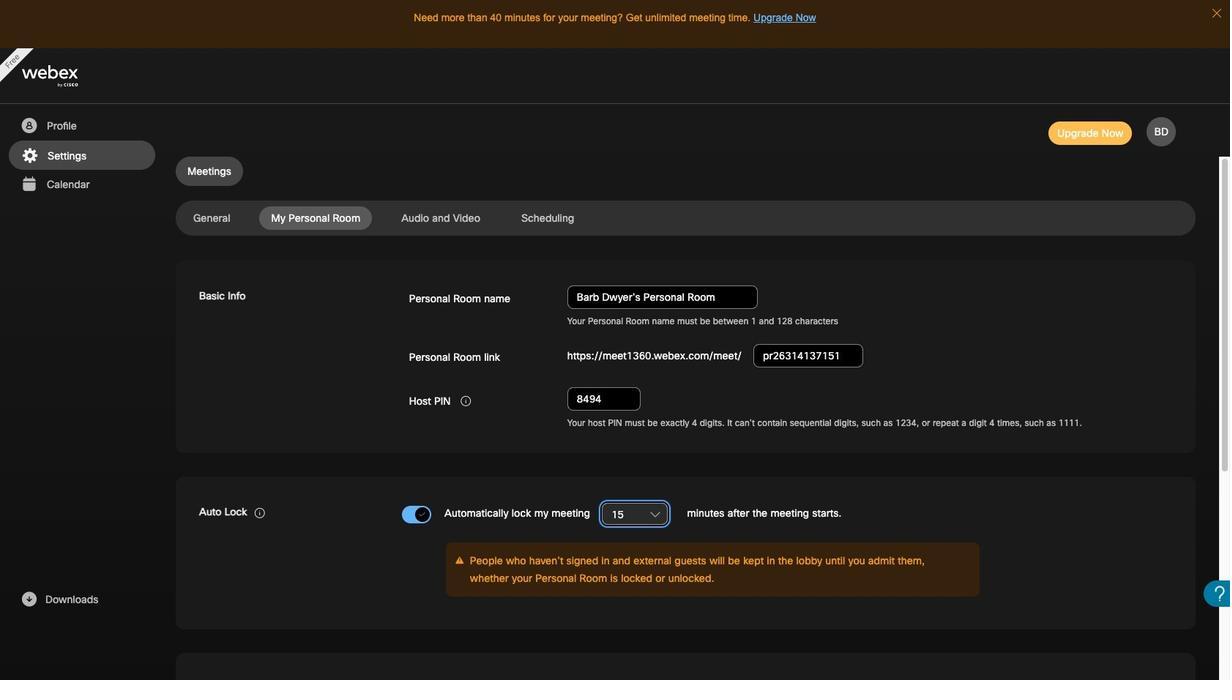 Task type: locate. For each thing, give the bounding box(es) containing it.
1 tab list from the top
[[176, 157, 1196, 186]]

mds meetings_filled image
[[20, 176, 38, 193]]

alert
[[567, 316, 1172, 328]]

banner
[[0, 48, 1230, 104]]

1 vertical spatial tab list
[[176, 207, 1196, 230]]

mds people circle_filled image
[[20, 117, 38, 135]]

tab list
[[176, 157, 1196, 186], [176, 207, 1196, 230]]

0 vertical spatial tab list
[[176, 157, 1196, 186]]

cisco webex image
[[22, 65, 110, 87]]

mds settings_filled image
[[21, 147, 39, 165]]

2 tab list from the top
[[176, 207, 1196, 230]]

None text field
[[567, 286, 758, 309], [754, 344, 863, 368], [567, 388, 641, 411], [567, 286, 758, 309], [754, 344, 863, 368], [567, 388, 641, 411]]



Task type: describe. For each thing, give the bounding box(es) containing it.
mds check_bold image
[[419, 510, 426, 520]]

mds content download_filled image
[[20, 591, 38, 609]]



Task type: vqa. For each thing, say whether or not it's contained in the screenshot.
field
no



